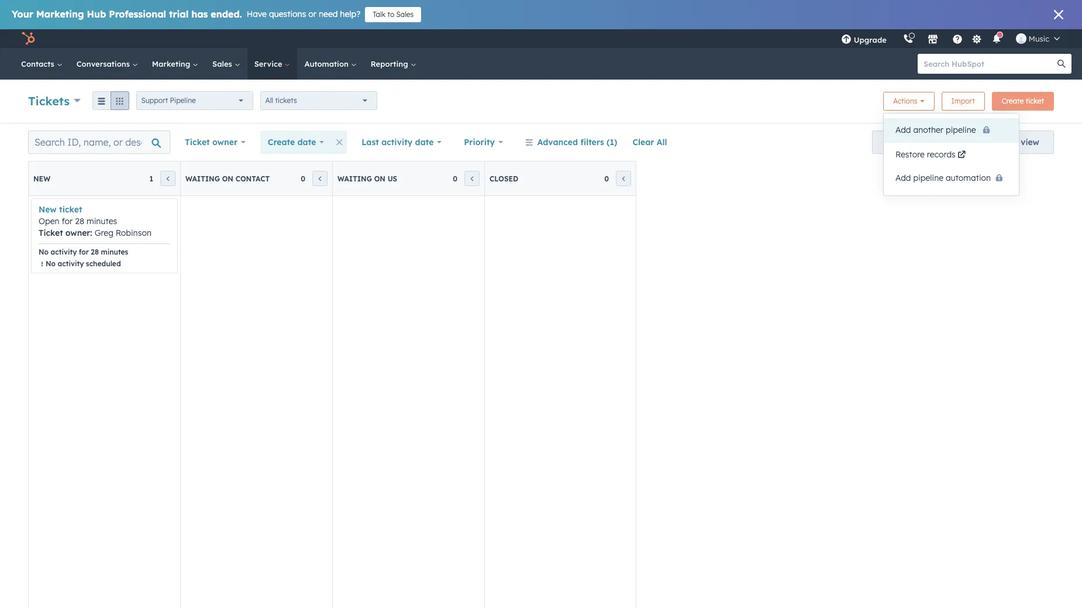Task type: vqa. For each thing, say whether or not it's contained in the screenshot.
Ascending sort. Press to sort descending. image
no



Task type: describe. For each thing, give the bounding box(es) containing it.
contacts
[[21, 59, 57, 68]]

activity for date
[[382, 137, 413, 147]]

questions
[[269, 9, 306, 19]]

help?
[[340, 9, 361, 19]]

28 inside new ticket open for 28 minutes ticket owner : greg robinson
[[75, 216, 84, 227]]

tickets
[[275, 96, 297, 105]]

waiting for waiting on contact
[[186, 174, 220, 183]]

save view
[[999, 137, 1040, 147]]

contacts link
[[14, 48, 69, 80]]

on for us
[[374, 174, 386, 183]]

add pipeline automation
[[896, 173, 992, 183]]

pipeline inside add pipeline automation "button"
[[914, 173, 944, 183]]

actions button
[[884, 92, 935, 111]]

tickets banner
[[28, 88, 1055, 111]]

0 vertical spatial marketing
[[36, 8, 84, 20]]

talk to sales
[[373, 10, 414, 19]]

date inside 'popup button'
[[415, 137, 434, 147]]

reporting
[[371, 59, 411, 68]]

add for add pipeline automation
[[896, 173, 912, 183]]

all inside button
[[657, 137, 668, 147]]

tickets
[[28, 93, 70, 108]]

sales inside talk to sales button
[[397, 10, 414, 19]]

advanced
[[538, 137, 578, 147]]

help image
[[953, 35, 963, 45]]

advanced filters (1)
[[538, 137, 618, 147]]

new ticket link
[[39, 204, 82, 215]]

create for create date
[[268, 137, 295, 147]]

close image
[[1055, 10, 1064, 19]]

talk to sales button
[[365, 7, 422, 22]]

import
[[952, 97, 976, 105]]

minutes inside new ticket open for 28 minutes ticket owner : greg robinson
[[87, 216, 117, 227]]

marketing link
[[145, 48, 205, 80]]

0 for us
[[453, 174, 458, 183]]

another
[[914, 125, 944, 135]]

contact
[[236, 174, 270, 183]]

ended.
[[211, 8, 242, 20]]

board actions button
[[873, 131, 965, 154]]

view
[[1022, 137, 1040, 147]]

trial
[[169, 8, 189, 20]]

save view button
[[972, 131, 1055, 154]]

greg
[[95, 228, 114, 238]]

add another pipeline
[[896, 125, 979, 135]]

conversations
[[77, 59, 132, 68]]

waiting on contact
[[186, 174, 270, 183]]

clear
[[633, 137, 655, 147]]

scheduled
[[86, 259, 121, 268]]

have
[[247, 9, 267, 19]]

hubspot link
[[14, 32, 44, 46]]

no for no activity scheduled
[[46, 259, 56, 268]]

board
[[887, 137, 912, 147]]

support
[[141, 96, 168, 105]]

hub
[[87, 8, 106, 20]]

records
[[928, 149, 956, 160]]

upgrade image
[[842, 35, 852, 45]]

automation link
[[298, 48, 364, 80]]

ticket owner
[[185, 137, 238, 147]]

import button
[[942, 92, 986, 111]]

last activity date
[[362, 137, 434, 147]]

restore records link
[[884, 143, 1020, 166]]

restore
[[896, 149, 925, 160]]

all tickets button
[[260, 91, 377, 110]]

marketplaces button
[[921, 29, 946, 48]]

all tickets
[[265, 96, 297, 105]]

3 0 from the left
[[605, 174, 609, 183]]

1
[[150, 174, 153, 183]]

filters
[[581, 137, 605, 147]]

Search ID, name, or description search field
[[28, 131, 170, 154]]

last activity date button
[[354, 131, 450, 154]]

settings link
[[970, 32, 985, 45]]

create date
[[268, 137, 316, 147]]

board actions
[[887, 137, 944, 147]]

Search HubSpot search field
[[918, 54, 1062, 74]]

create ticket
[[1002, 97, 1045, 105]]



Task type: locate. For each thing, give the bounding box(es) containing it.
ticket
[[185, 137, 210, 147], [39, 228, 63, 238]]

1 horizontal spatial 28
[[91, 248, 99, 256]]

automation
[[946, 173, 992, 183]]

tickets button
[[28, 92, 81, 109]]

hubspot image
[[21, 32, 35, 46]]

1 horizontal spatial ticket
[[185, 137, 210, 147]]

minutes up the greg
[[87, 216, 117, 227]]

need
[[319, 9, 338, 19]]

waiting left us
[[338, 174, 372, 183]]

minutes up the 'scheduled' on the top left
[[101, 248, 128, 256]]

new ticket open for 28 minutes ticket owner : greg robinson
[[39, 204, 152, 238]]

1 horizontal spatial pipeline
[[946, 125, 977, 135]]

28 down new ticket link
[[75, 216, 84, 227]]

calling icon button
[[899, 31, 919, 46]]

2 waiting from the left
[[338, 174, 372, 183]]

service
[[254, 59, 285, 68]]

waiting for waiting on us
[[338, 174, 372, 183]]

us
[[388, 174, 398, 183]]

1 vertical spatial create
[[268, 137, 295, 147]]

28
[[75, 216, 84, 227], [91, 248, 99, 256]]

group
[[92, 91, 129, 110]]

2 horizontal spatial 0
[[605, 174, 609, 183]]

1 horizontal spatial waiting
[[338, 174, 372, 183]]

menu item
[[895, 29, 898, 48]]

create up "save view" button
[[1002, 97, 1025, 105]]

for
[[62, 216, 73, 227], [79, 248, 89, 256]]

1 horizontal spatial on
[[374, 174, 386, 183]]

pipeline up the restore records link
[[946, 125, 977, 135]]

0 horizontal spatial ticket
[[39, 228, 63, 238]]

no for no activity for 28 minutes
[[39, 248, 49, 256]]

add inside add pipeline automation "button"
[[896, 173, 912, 183]]

add for add another pipeline
[[896, 125, 912, 135]]

0 vertical spatial sales
[[397, 10, 414, 19]]

0 vertical spatial activity
[[382, 137, 413, 147]]

ticket for new
[[59, 204, 82, 215]]

create down "all tickets"
[[268, 137, 295, 147]]

last
[[362, 137, 379, 147]]

closed
[[490, 174, 519, 183]]

or
[[309, 9, 317, 19]]

priority button
[[457, 131, 511, 154]]

service link
[[247, 48, 298, 80]]

0 horizontal spatial marketing
[[36, 8, 84, 20]]

28 up the 'scheduled' on the top left
[[91, 248, 99, 256]]

0 for contact
[[301, 174, 306, 183]]

owner
[[212, 137, 238, 147], [65, 228, 90, 238]]

1 vertical spatial minutes
[[101, 248, 128, 256]]

0
[[301, 174, 306, 183], [453, 174, 458, 183], [605, 174, 609, 183]]

ticket up view on the right top
[[1026, 97, 1045, 105]]

1 vertical spatial for
[[79, 248, 89, 256]]

0 vertical spatial new
[[33, 174, 50, 183]]

0 down (1)
[[605, 174, 609, 183]]

sales inside sales link
[[213, 59, 235, 68]]

new
[[33, 174, 50, 183], [39, 204, 57, 215]]

your
[[12, 8, 33, 20]]

owner inside new ticket open for 28 minutes ticket owner : greg robinson
[[65, 228, 90, 238]]

date right last
[[415, 137, 434, 147]]

settings image
[[972, 34, 983, 45]]

for inside new ticket open for 28 minutes ticket owner : greg robinson
[[62, 216, 73, 227]]

sales
[[397, 10, 414, 19], [213, 59, 235, 68]]

activity for for
[[51, 248, 77, 256]]

create for create ticket
[[1002, 97, 1025, 105]]

1 horizontal spatial 0
[[453, 174, 458, 183]]

group inside the tickets banner
[[92, 91, 129, 110]]

on left us
[[374, 174, 386, 183]]

date
[[298, 137, 316, 147], [415, 137, 434, 147]]

2 date from the left
[[415, 137, 434, 147]]

ticket inside ticket owner popup button
[[185, 137, 210, 147]]

no down no activity for 28 minutes
[[46, 259, 56, 268]]

0 horizontal spatial pipeline
[[914, 173, 944, 183]]

open
[[39, 216, 59, 227]]

pipeline inside add another pipeline button
[[946, 125, 977, 135]]

1 horizontal spatial create
[[1002, 97, 1025, 105]]

notifications button
[[987, 29, 1007, 48]]

support pipeline button
[[136, 91, 253, 110]]

ticket down the support pipeline popup button at the top left
[[185, 137, 210, 147]]

add
[[896, 125, 912, 135], [896, 173, 912, 183]]

music button
[[1010, 29, 1068, 48]]

1 0 from the left
[[301, 174, 306, 183]]

music
[[1029, 34, 1050, 43]]

calling icon image
[[904, 34, 914, 44]]

waiting
[[186, 174, 220, 183], [338, 174, 372, 183]]

create
[[1002, 97, 1025, 105], [268, 137, 295, 147]]

0 vertical spatial for
[[62, 216, 73, 227]]

activity up no activity scheduled
[[51, 248, 77, 256]]

professional
[[109, 8, 166, 20]]

priority
[[464, 137, 495, 147]]

1 horizontal spatial all
[[657, 137, 668, 147]]

sales right to
[[397, 10, 414, 19]]

2 0 from the left
[[453, 174, 458, 183]]

ticket inside new ticket open for 28 minutes ticket owner : greg robinson
[[39, 228, 63, 238]]

on left contact
[[222, 174, 234, 183]]

for down new ticket link
[[62, 216, 73, 227]]

0 vertical spatial ticket
[[1026, 97, 1045, 105]]

date down 'all tickets' popup button
[[298, 137, 316, 147]]

marketing up support pipeline
[[152, 59, 193, 68]]

clear all button
[[625, 131, 675, 154]]

1 horizontal spatial sales
[[397, 10, 414, 19]]

1 vertical spatial pipeline
[[914, 173, 944, 183]]

0 vertical spatial all
[[265, 96, 273, 105]]

all left tickets
[[265, 96, 273, 105]]

ticket owner button
[[177, 131, 253, 154]]

search button
[[1052, 54, 1072, 74]]

greg robinson image
[[1017, 33, 1027, 44]]

0 vertical spatial minutes
[[87, 216, 117, 227]]

activity right last
[[382, 137, 413, 147]]

ticket inside new ticket open for 28 minutes ticket owner : greg robinson
[[59, 204, 82, 215]]

all right clear at the right top of the page
[[657, 137, 668, 147]]

0 horizontal spatial sales
[[213, 59, 235, 68]]

your marketing hub professional trial has ended. have questions or need help?
[[12, 8, 361, 20]]

owner up no activity for 28 minutes
[[65, 228, 90, 238]]

0 horizontal spatial 0
[[301, 174, 306, 183]]

0 horizontal spatial date
[[298, 137, 316, 147]]

1 vertical spatial 28
[[91, 248, 99, 256]]

clear all
[[633, 137, 668, 147]]

marketing
[[36, 8, 84, 20], [152, 59, 193, 68]]

1 date from the left
[[298, 137, 316, 147]]

create inside "create ticket" "button"
[[1002, 97, 1025, 105]]

advanced filters (1) button
[[518, 131, 625, 154]]

ticket
[[1026, 97, 1045, 105], [59, 204, 82, 215]]

2 vertical spatial activity
[[58, 259, 84, 268]]

1 add from the top
[[896, 125, 912, 135]]

1 vertical spatial new
[[39, 204, 57, 215]]

2 on from the left
[[374, 174, 386, 183]]

add down restore
[[896, 173, 912, 183]]

0 horizontal spatial 28
[[75, 216, 84, 227]]

no down open
[[39, 248, 49, 256]]

2 add from the top
[[896, 173, 912, 183]]

0 vertical spatial create
[[1002, 97, 1025, 105]]

has
[[192, 8, 208, 20]]

1 on from the left
[[222, 174, 234, 183]]

minutes
[[87, 216, 117, 227], [101, 248, 128, 256]]

sales left service
[[213, 59, 235, 68]]

all inside popup button
[[265, 96, 273, 105]]

ticket for create
[[1026, 97, 1045, 105]]

0 vertical spatial add
[[896, 125, 912, 135]]

0 horizontal spatial waiting
[[186, 174, 220, 183]]

1 horizontal spatial owner
[[212, 137, 238, 147]]

(1)
[[607, 137, 618, 147]]

new inside new ticket open for 28 minutes ticket owner : greg robinson
[[39, 204, 57, 215]]

0 horizontal spatial ticket
[[59, 204, 82, 215]]

automation
[[305, 59, 351, 68]]

owner inside popup button
[[212, 137, 238, 147]]

restore records
[[896, 149, 956, 160]]

new for new
[[33, 174, 50, 183]]

sales link
[[205, 48, 247, 80]]

0 horizontal spatial all
[[265, 96, 273, 105]]

no
[[39, 248, 49, 256], [46, 259, 56, 268]]

support pipeline
[[141, 96, 196, 105]]

for up no activity scheduled
[[79, 248, 89, 256]]

actions
[[914, 137, 944, 147]]

1 vertical spatial owner
[[65, 228, 90, 238]]

help button
[[948, 29, 968, 48]]

1 vertical spatial activity
[[51, 248, 77, 256]]

upgrade
[[854, 35, 887, 44]]

create inside create date popup button
[[268, 137, 295, 147]]

1 horizontal spatial ticket
[[1026, 97, 1045, 105]]

activity down no activity for 28 minutes
[[58, 259, 84, 268]]

save
[[999, 137, 1019, 147]]

notifications image
[[992, 35, 1003, 45]]

1 vertical spatial marketing
[[152, 59, 193, 68]]

1 horizontal spatial date
[[415, 137, 434, 147]]

date inside popup button
[[298, 137, 316, 147]]

0 vertical spatial owner
[[212, 137, 238, 147]]

menu containing music
[[833, 29, 1069, 48]]

0 horizontal spatial owner
[[65, 228, 90, 238]]

on for contact
[[222, 174, 234, 183]]

no activity scheduled
[[46, 259, 121, 268]]

new up open
[[39, 204, 57, 215]]

:
[[90, 228, 92, 238]]

actions
[[894, 97, 918, 105]]

ticket up open
[[59, 204, 82, 215]]

1 vertical spatial no
[[46, 259, 56, 268]]

activity inside 'popup button'
[[382, 137, 413, 147]]

1 vertical spatial sales
[[213, 59, 235, 68]]

0 vertical spatial 28
[[75, 216, 84, 227]]

0 vertical spatial pipeline
[[946, 125, 977, 135]]

0 vertical spatial no
[[39, 248, 49, 256]]

marketplaces image
[[928, 35, 939, 45]]

0 horizontal spatial create
[[268, 137, 295, 147]]

add up board
[[896, 125, 912, 135]]

waiting down ticket owner
[[186, 174, 220, 183]]

activity for scheduled
[[58, 259, 84, 268]]

1 waiting from the left
[[186, 174, 220, 183]]

conversations link
[[69, 48, 145, 80]]

search image
[[1058, 60, 1066, 68]]

1 vertical spatial all
[[657, 137, 668, 147]]

menu
[[833, 29, 1069, 48]]

1 vertical spatial ticket
[[39, 228, 63, 238]]

1 horizontal spatial marketing
[[152, 59, 193, 68]]

create date button
[[260, 131, 332, 154]]

pipeline
[[170, 96, 196, 105]]

1 horizontal spatial for
[[79, 248, 89, 256]]

add another pipeline button
[[884, 118, 1020, 143]]

add inside add another pipeline button
[[896, 125, 912, 135]]

robinson
[[116, 228, 152, 238]]

to
[[388, 10, 395, 19]]

marketing left hub
[[36, 8, 84, 20]]

no activity for 28 minutes
[[39, 248, 128, 256]]

new for new ticket open for 28 minutes ticket owner : greg robinson
[[39, 204, 57, 215]]

ticket down open
[[39, 228, 63, 238]]

add pipeline automation button
[[884, 166, 1020, 191]]

0 down priority popup button
[[453, 174, 458, 183]]

reporting link
[[364, 48, 423, 80]]

0 down create date popup button
[[301, 174, 306, 183]]

new up new ticket link
[[33, 174, 50, 183]]

ticket inside "button"
[[1026, 97, 1045, 105]]

waiting on us
[[338, 174, 398, 183]]

owner up waiting on contact
[[212, 137, 238, 147]]

0 horizontal spatial on
[[222, 174, 234, 183]]

0 horizontal spatial for
[[62, 216, 73, 227]]

create ticket button
[[993, 92, 1055, 111]]

0 vertical spatial ticket
[[185, 137, 210, 147]]

1 vertical spatial ticket
[[59, 204, 82, 215]]

pipeline down restore records
[[914, 173, 944, 183]]

1 vertical spatial add
[[896, 173, 912, 183]]



